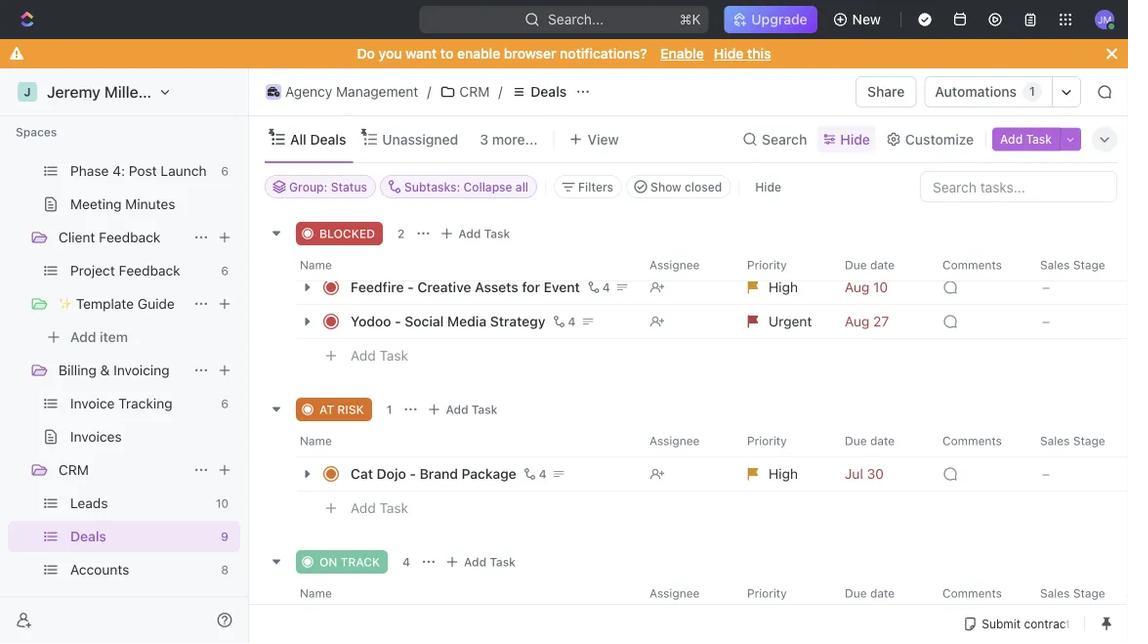Task type: describe. For each thing, give the bounding box(es) containing it.
project feedback
[[70, 262, 181, 279]]

customize
[[906, 131, 974, 147]]

tracking
[[118, 395, 173, 411]]

on track
[[320, 555, 380, 569]]

agency
[[285, 84, 333, 100]]

– button for feedfire - creative assets for event
[[1030, 270, 1129, 305]]

social
[[405, 313, 444, 329]]

sales stage for risk
[[1041, 434, 1106, 448]]

j
[[24, 85, 31, 99]]

all deals
[[290, 131, 346, 147]]

client feedback
[[59, 229, 161, 245]]

name for blocked
[[300, 258, 332, 272]]

1 comments from the top
[[943, 258, 1003, 272]]

upgrade
[[752, 11, 808, 27]]

on
[[320, 555, 338, 569]]

billing
[[59, 362, 97, 378]]

cat dojo - brand package
[[351, 466, 517, 482]]

for
[[522, 279, 540, 295]]

cat
[[351, 466, 373, 482]]

yodoo
[[351, 313, 391, 329]]

group:
[[289, 180, 328, 194]]

✨ template guide link
[[59, 288, 186, 320]]

1 priority button from the top
[[736, 249, 834, 280]]

due date for track
[[845, 586, 895, 600]]

1:
[[113, 129, 123, 146]]

group: status
[[289, 180, 368, 194]]

customize button
[[880, 126, 980, 153]]

4:
[[113, 163, 125, 179]]

1 horizontal spatial deals link
[[507, 80, 572, 104]]

9
[[221, 530, 229, 543]]

1 stage from the top
[[1074, 258, 1106, 272]]

– button for cat dojo - brand package
[[1030, 456, 1129, 492]]

risk
[[338, 403, 364, 416]]

6 for project feedback
[[221, 264, 229, 278]]

add inside button
[[70, 329, 96, 345]]

this
[[748, 45, 772, 62]]

name for on track
[[300, 586, 332, 600]]

0 horizontal spatial hide
[[714, 45, 744, 62]]

due date button for risk
[[834, 425, 931, 456]]

invoice tracking
[[70, 395, 173, 411]]

subtasks:
[[405, 180, 461, 194]]

sales stage button for risk
[[1029, 425, 1129, 456]]

spaces
[[16, 125, 57, 139]]

1 priority from the top
[[748, 258, 787, 272]]

event
[[544, 279, 580, 295]]

– button for yodoo - social media strategy
[[1030, 304, 1129, 339]]

feedback for project feedback
[[119, 262, 181, 279]]

project
[[70, 262, 115, 279]]

task down dojo
[[380, 500, 409, 516]]

yodoo - social media strategy
[[351, 313, 546, 329]]

crm inside sidebar navigation
[[59, 462, 89, 478]]

search
[[762, 131, 808, 147]]

add down yodoo
[[351, 348, 376, 364]]

management
[[336, 84, 419, 100]]

– for cat dojo - brand package
[[1043, 466, 1051, 482]]

0 horizontal spatial crm link
[[59, 454, 186, 486]]

add down the subtasks: collapse all
[[459, 227, 481, 240]]

show closed
[[651, 180, 723, 194]]

1 date from the top
[[871, 258, 895, 272]]

share
[[868, 84, 905, 100]]

track
[[341, 555, 380, 569]]

at
[[320, 403, 334, 416]]

4 for feedfire - creative assets for event
[[603, 280, 611, 294]]

assignee button for track
[[638, 578, 736, 609]]

due date button for track
[[834, 578, 931, 609]]

add task up package
[[446, 403, 498, 416]]

subtasks: collapse all
[[405, 180, 529, 194]]

contacts
[[70, 595, 127, 611]]

all deals link
[[286, 126, 346, 153]]

due for track
[[845, 586, 867, 600]]

assignee button for risk
[[638, 425, 736, 456]]

phase for phase 1: definition & onboarding
[[70, 129, 109, 146]]

sales stage for track
[[1041, 586, 1106, 600]]

billing & invoicing link
[[59, 355, 186, 386]]

0 horizontal spatial &
[[100, 362, 110, 378]]

tara shultz's workspace, , element
[[18, 82, 37, 102]]

workspace
[[161, 83, 242, 101]]

4 for yodoo - social media strategy
[[568, 315, 576, 328]]

invoicing
[[114, 362, 170, 378]]

leads link
[[70, 488, 208, 519]]

contacts link
[[70, 587, 213, 619]]

creative
[[418, 279, 472, 295]]

add down package
[[464, 555, 487, 569]]

name button for 1
[[296, 425, 638, 456]]

invoices link
[[70, 421, 237, 452]]

2
[[398, 227, 405, 240]]

invoice
[[70, 395, 115, 411]]

4 for cat dojo - brand package
[[539, 467, 547, 481]]

priority for track
[[748, 586, 787, 600]]

urgent
[[769, 313, 812, 329]]

0 horizontal spatial 1
[[387, 403, 392, 416]]

1 due date button from the top
[[834, 249, 931, 280]]

1 assignee from the top
[[650, 258, 700, 272]]

due for risk
[[845, 434, 867, 448]]

task up package
[[472, 403, 498, 416]]

share button
[[856, 76, 917, 108]]

1 horizontal spatial crm
[[460, 84, 490, 100]]

agency management
[[285, 84, 419, 100]]

accounts link
[[70, 554, 213, 585]]

add down cat
[[351, 500, 376, 516]]

task down yodoo
[[380, 348, 409, 364]]

enable
[[661, 45, 704, 62]]

1 horizontal spatial 1
[[1030, 85, 1036, 98]]

jeremy
[[47, 83, 101, 101]]

show
[[651, 180, 682, 194]]

add task button down dojo
[[342, 496, 416, 520]]

miller's
[[104, 83, 157, 101]]

hide inside hide button
[[756, 180, 782, 194]]

stage for track
[[1074, 586, 1106, 600]]

add task button up 'search tasks...' text field
[[993, 128, 1060, 151]]

phase for phase 4: post launch
[[70, 163, 109, 179]]

invoice tracking link
[[70, 388, 213, 419]]

high for cat dojo - brand package
[[769, 466, 798, 482]]

notifications?
[[560, 45, 648, 62]]

phase 1: definition & onboarding
[[70, 129, 278, 146]]

jm button
[[1090, 4, 1121, 35]]

meeting minutes link
[[70, 189, 237, 220]]

view button
[[562, 126, 626, 153]]

to
[[441, 45, 454, 62]]

high button for cat dojo - brand package
[[736, 456, 834, 492]]

client
[[59, 229, 95, 245]]

add task up 'search tasks...' text field
[[1001, 132, 1053, 146]]

comments for risk
[[943, 434, 1003, 448]]

4 button for feedfire - creative assets for event
[[584, 278, 613, 297]]

launch
[[161, 163, 207, 179]]

4 button for cat dojo - brand package
[[521, 464, 550, 484]]

item
[[100, 329, 128, 345]]

sales stage button for track
[[1029, 578, 1129, 609]]

priority button for track
[[736, 578, 834, 609]]

name button for 4
[[296, 578, 638, 609]]

10
[[216, 496, 229, 510]]

✨
[[59, 296, 72, 312]]

all
[[290, 131, 307, 147]]

comments for track
[[943, 586, 1003, 600]]

unassigned link
[[379, 126, 459, 153]]

search button
[[737, 126, 813, 153]]

hide button
[[748, 175, 790, 198]]

1 / from the left
[[427, 84, 431, 100]]

dojo
[[377, 466, 406, 482]]

phase 4: post launch link
[[70, 155, 213, 187]]

- for feedfire
[[408, 279, 414, 295]]

accounts
[[70, 561, 129, 578]]

minutes
[[125, 196, 175, 212]]

enable
[[457, 45, 501, 62]]



Task type: locate. For each thing, give the bounding box(es) containing it.
2 high from the top
[[769, 466, 798, 482]]

2 name button from the top
[[296, 425, 638, 456]]

4 button right package
[[521, 464, 550, 484]]

0 vertical spatial feedback
[[99, 229, 161, 245]]

definition
[[126, 129, 187, 146]]

deals right all
[[310, 131, 346, 147]]

2 vertical spatial due
[[845, 586, 867, 600]]

1 vertical spatial deals link
[[70, 521, 213, 552]]

view button
[[562, 116, 626, 162]]

1 – from the top
[[1043, 279, 1051, 295]]

1 name from the top
[[300, 258, 332, 272]]

1 vertical spatial 4 button
[[550, 312, 579, 331]]

date
[[871, 258, 895, 272], [871, 434, 895, 448], [871, 586, 895, 600]]

2 vertical spatial priority button
[[736, 578, 834, 609]]

urgent button
[[736, 304, 834, 339]]

4 button right event
[[584, 278, 613, 297]]

due date for risk
[[845, 434, 895, 448]]

closed
[[685, 180, 723, 194]]

2 horizontal spatial hide
[[841, 131, 871, 147]]

2 vertical spatial date
[[871, 586, 895, 600]]

new button
[[825, 4, 893, 35]]

feedfire - creative assets for event
[[351, 279, 580, 295]]

at risk
[[320, 403, 364, 416]]

4 button for yodoo - social media strategy
[[550, 312, 579, 331]]

1 vertical spatial -
[[395, 313, 401, 329]]

2 sales stage from the top
[[1041, 434, 1106, 448]]

2 vertical spatial assignee button
[[638, 578, 736, 609]]

0 vertical spatial assignee
[[650, 258, 700, 272]]

2 – from the top
[[1043, 313, 1051, 329]]

6
[[221, 164, 229, 178], [221, 264, 229, 278], [221, 397, 229, 410]]

crm
[[460, 84, 490, 100], [59, 462, 89, 478]]

3 due from the top
[[845, 586, 867, 600]]

hide button
[[817, 126, 877, 153]]

2 vertical spatial priority
[[748, 586, 787, 600]]

2 high button from the top
[[736, 456, 834, 492]]

all
[[516, 180, 529, 194]]

1 assignee button from the top
[[638, 249, 736, 280]]

name for at risk
[[300, 434, 332, 448]]

brand
[[420, 466, 458, 482]]

deals down leads at the bottom left of page
[[70, 528, 106, 544]]

feedback inside project feedback link
[[119, 262, 181, 279]]

2 comments from the top
[[943, 434, 1003, 448]]

2 sales stage button from the top
[[1029, 425, 1129, 456]]

you
[[379, 45, 402, 62]]

view
[[588, 131, 619, 147]]

3 – from the top
[[1043, 466, 1051, 482]]

template
[[76, 296, 134, 312]]

2 stage from the top
[[1074, 434, 1106, 448]]

deals link up accounts "link"
[[70, 521, 213, 552]]

2 priority from the top
[[748, 434, 787, 448]]

1 sales stage from the top
[[1041, 258, 1106, 272]]

add task down collapse
[[459, 227, 510, 240]]

2 vertical spatial 6
[[221, 397, 229, 410]]

blocked
[[320, 227, 375, 240]]

2 due date from the top
[[845, 434, 895, 448]]

0 horizontal spatial deals
[[70, 528, 106, 544]]

-
[[408, 279, 414, 295], [395, 313, 401, 329], [410, 466, 416, 482]]

1 right automations
[[1030, 85, 1036, 98]]

2 assignee button from the top
[[638, 425, 736, 456]]

4 right track
[[403, 555, 411, 569]]

2 sales from the top
[[1041, 434, 1071, 448]]

0 vertical spatial sales stage button
[[1029, 249, 1129, 280]]

hide inside hide dropdown button
[[841, 131, 871, 147]]

- right dojo
[[410, 466, 416, 482]]

1 horizontal spatial hide
[[756, 180, 782, 194]]

package
[[462, 466, 517, 482]]

& up launch
[[191, 129, 200, 146]]

add task button down package
[[441, 550, 524, 574]]

1 vertical spatial phase
[[70, 163, 109, 179]]

0 vertical spatial due
[[845, 258, 867, 272]]

1 name button from the top
[[296, 249, 638, 280]]

name
[[300, 258, 332, 272], [300, 434, 332, 448], [300, 586, 332, 600]]

task up 'search tasks...' text field
[[1027, 132, 1053, 146]]

more...
[[492, 131, 538, 147]]

0 vertical spatial sales stage
[[1041, 258, 1106, 272]]

sales
[[1041, 258, 1071, 272], [1041, 434, 1071, 448], [1041, 586, 1071, 600]]

1 vertical spatial high button
[[736, 456, 834, 492]]

date for risk
[[871, 434, 895, 448]]

6 up invoices link
[[221, 397, 229, 410]]

deals link down browser
[[507, 80, 572, 104]]

3 stage from the top
[[1074, 586, 1106, 600]]

phase left the 1:
[[70, 129, 109, 146]]

priority for risk
[[748, 434, 787, 448]]

- for yodoo
[[395, 313, 401, 329]]

new
[[853, 11, 882, 27]]

2 vertical spatial name
[[300, 586, 332, 600]]

0 vertical spatial high button
[[736, 270, 834, 305]]

0 vertical spatial -
[[408, 279, 414, 295]]

&
[[191, 129, 200, 146], [100, 362, 110, 378]]

3 assignee button from the top
[[638, 578, 736, 609]]

3 comments from the top
[[943, 586, 1003, 600]]

1 vertical spatial 1
[[387, 403, 392, 416]]

1 vertical spatial deals
[[310, 131, 346, 147]]

1 horizontal spatial &
[[191, 129, 200, 146]]

1 sales from the top
[[1041, 258, 1071, 272]]

priority button
[[736, 249, 834, 280], [736, 425, 834, 456], [736, 578, 834, 609]]

comments button for track
[[931, 578, 1029, 609]]

1 vertical spatial feedback
[[119, 262, 181, 279]]

3 priority button from the top
[[736, 578, 834, 609]]

0 vertical spatial assignee button
[[638, 249, 736, 280]]

2 vertical spatial name button
[[296, 578, 638, 609]]

2 vertical spatial 4 button
[[521, 464, 550, 484]]

2 assignee from the top
[[650, 434, 700, 448]]

0 vertical spatial hide
[[714, 45, 744, 62]]

& right billing
[[100, 362, 110, 378]]

0 vertical spatial 6
[[221, 164, 229, 178]]

name down 'blocked'
[[300, 258, 332, 272]]

0 vertical spatial deals
[[531, 84, 567, 100]]

2 vertical spatial –
[[1043, 466, 1051, 482]]

4 right event
[[603, 280, 611, 294]]

agency management link
[[261, 80, 424, 104]]

post
[[129, 163, 157, 179]]

Search tasks... text field
[[922, 172, 1117, 201]]

1 vertical spatial priority
[[748, 434, 787, 448]]

high button for feedfire - creative assets for event
[[736, 270, 834, 305]]

4 down event
[[568, 315, 576, 328]]

2 6 from the top
[[221, 264, 229, 278]]

0 vertical spatial due date button
[[834, 249, 931, 280]]

comments button for risk
[[931, 425, 1029, 456]]

1 vertical spatial name button
[[296, 425, 638, 456]]

1 vertical spatial high
[[769, 466, 798, 482]]

0 vertical spatial sales
[[1041, 258, 1071, 272]]

0 vertical spatial high
[[769, 279, 798, 295]]

hide down search button
[[756, 180, 782, 194]]

- right feedfire
[[408, 279, 414, 295]]

want
[[406, 45, 437, 62]]

1 high button from the top
[[736, 270, 834, 305]]

name button for 2
[[296, 249, 638, 280]]

1 horizontal spatial crm link
[[435, 80, 495, 104]]

due date button
[[834, 249, 931, 280], [834, 425, 931, 456], [834, 578, 931, 609]]

1 vertical spatial name
[[300, 434, 332, 448]]

add up 'search tasks...' text field
[[1001, 132, 1023, 146]]

1 sales stage button from the top
[[1029, 249, 1129, 280]]

2 phase from the top
[[70, 163, 109, 179]]

add item button
[[8, 322, 240, 353]]

jeremy miller's workspace
[[47, 83, 242, 101]]

hide down share button
[[841, 131, 871, 147]]

1 vertical spatial hide
[[841, 131, 871, 147]]

feedfire
[[351, 279, 404, 295]]

3 assignee from the top
[[650, 586, 700, 600]]

/ down want
[[427, 84, 431, 100]]

1 vertical spatial 6
[[221, 264, 229, 278]]

1 vertical spatial –
[[1043, 313, 1051, 329]]

feedback up guide
[[119, 262, 181, 279]]

add task down yodoo
[[351, 348, 409, 364]]

sales for track
[[1041, 586, 1071, 600]]

1 vertical spatial assignee
[[650, 434, 700, 448]]

crm up leads at the bottom left of page
[[59, 462, 89, 478]]

- left social
[[395, 313, 401, 329]]

– button
[[1030, 270, 1129, 305], [1030, 304, 1129, 339], [1030, 456, 1129, 492]]

add task button down the subtasks: collapse all
[[435, 222, 518, 245]]

name button
[[296, 249, 638, 280], [296, 425, 638, 456], [296, 578, 638, 609]]

crm link up leads link
[[59, 454, 186, 486]]

1 vertical spatial sales
[[1041, 434, 1071, 448]]

0 vertical spatial comments button
[[931, 249, 1029, 280]]

1 horizontal spatial deals
[[310, 131, 346, 147]]

2 vertical spatial comments button
[[931, 578, 1029, 609]]

0 vertical spatial deals link
[[507, 80, 572, 104]]

3 sales from the top
[[1041, 586, 1071, 600]]

sales stage button
[[1029, 249, 1129, 280], [1029, 425, 1129, 456], [1029, 578, 1129, 609]]

browser
[[504, 45, 557, 62]]

1 vertical spatial priority button
[[736, 425, 834, 456]]

0 vertical spatial priority
[[748, 258, 787, 272]]

1 vertical spatial due date button
[[834, 425, 931, 456]]

assignee for risk
[[650, 434, 700, 448]]

3 priority from the top
[[748, 586, 787, 600]]

0 vertical spatial comments
[[943, 258, 1003, 272]]

1 due from the top
[[845, 258, 867, 272]]

crm down enable
[[460, 84, 490, 100]]

✨ template guide
[[59, 296, 175, 312]]

0 vertical spatial due date
[[845, 258, 895, 272]]

0 vertical spatial &
[[191, 129, 200, 146]]

3 due date from the top
[[845, 586, 895, 600]]

0 vertical spatial 4 button
[[584, 278, 613, 297]]

hide left this
[[714, 45, 744, 62]]

deals down do you want to enable browser notifications? enable hide this
[[531, 84, 567, 100]]

status
[[331, 180, 368, 194]]

1 comments button from the top
[[931, 249, 1029, 280]]

4 button down event
[[550, 312, 579, 331]]

add left item
[[70, 329, 96, 345]]

phase
[[70, 129, 109, 146], [70, 163, 109, 179]]

add item
[[70, 329, 128, 345]]

task
[[1027, 132, 1053, 146], [484, 227, 510, 240], [380, 348, 409, 364], [472, 403, 498, 416], [380, 500, 409, 516], [490, 555, 516, 569]]

6 right project feedback link
[[221, 264, 229, 278]]

0 horizontal spatial deals link
[[70, 521, 213, 552]]

automations
[[936, 84, 1017, 100]]

show closed button
[[627, 175, 731, 198]]

1 – button from the top
[[1030, 270, 1129, 305]]

4 right package
[[539, 467, 547, 481]]

3 – button from the top
[[1030, 456, 1129, 492]]

1 vertical spatial sales stage
[[1041, 434, 1106, 448]]

1 vertical spatial comments button
[[931, 425, 1029, 456]]

crm link down enable
[[435, 80, 495, 104]]

due date
[[845, 258, 895, 272], [845, 434, 895, 448], [845, 586, 895, 600]]

2 vertical spatial hide
[[756, 180, 782, 194]]

2 vertical spatial due date
[[845, 586, 895, 600]]

2 vertical spatial sales
[[1041, 586, 1071, 600]]

3 more...
[[480, 131, 538, 147]]

add task button down yodoo
[[342, 344, 416, 367]]

0 vertical spatial –
[[1043, 279, 1051, 295]]

1 vertical spatial due date
[[845, 434, 895, 448]]

6 for phase 4: post launch
[[221, 164, 229, 178]]

2 horizontal spatial deals
[[531, 84, 567, 100]]

feedback inside client feedback link
[[99, 229, 161, 245]]

–
[[1043, 279, 1051, 295], [1043, 313, 1051, 329], [1043, 466, 1051, 482]]

1 vertical spatial sales stage button
[[1029, 425, 1129, 456]]

task down collapse
[[484, 227, 510, 240]]

0 vertical spatial phase
[[70, 129, 109, 146]]

0 vertical spatial date
[[871, 258, 895, 272]]

2 vertical spatial deals
[[70, 528, 106, 544]]

strategy
[[490, 313, 546, 329]]

3
[[480, 131, 489, 147]]

2 due date button from the top
[[834, 425, 931, 456]]

– for feedfire - creative assets for event
[[1043, 279, 1051, 295]]

1
[[1030, 85, 1036, 98], [387, 403, 392, 416]]

name down on
[[300, 586, 332, 600]]

0 horizontal spatial /
[[427, 84, 431, 100]]

3 sales stage from the top
[[1041, 586, 1106, 600]]

feedback up project feedback
[[99, 229, 161, 245]]

2 comments button from the top
[[931, 425, 1029, 456]]

1 6 from the top
[[221, 164, 229, 178]]

4 button
[[584, 278, 613, 297], [550, 312, 579, 331], [521, 464, 550, 484]]

2 – button from the top
[[1030, 304, 1129, 339]]

1 horizontal spatial /
[[499, 84, 503, 100]]

1 high from the top
[[769, 279, 798, 295]]

assets
[[475, 279, 519, 295]]

sidebar navigation
[[0, 68, 278, 643]]

filters button
[[554, 175, 623, 198]]

add task down package
[[464, 555, 516, 569]]

onboarding
[[204, 129, 278, 146]]

1 vertical spatial comments
[[943, 434, 1003, 448]]

deals inside sidebar navigation
[[70, 528, 106, 544]]

– for yodoo - social media strategy
[[1043, 313, 1051, 329]]

0 vertical spatial name button
[[296, 249, 638, 280]]

0 vertical spatial crm link
[[435, 80, 495, 104]]

0 vertical spatial name
[[300, 258, 332, 272]]

3 name button from the top
[[296, 578, 638, 609]]

2 vertical spatial due date button
[[834, 578, 931, 609]]

upgrade link
[[725, 6, 818, 33]]

deals link
[[507, 80, 572, 104], [70, 521, 213, 552]]

2 vertical spatial -
[[410, 466, 416, 482]]

0 horizontal spatial crm
[[59, 462, 89, 478]]

1 right risk
[[387, 403, 392, 416]]

2 date from the top
[[871, 434, 895, 448]]

1 vertical spatial crm
[[59, 462, 89, 478]]

comments
[[943, 258, 1003, 272], [943, 434, 1003, 448], [943, 586, 1003, 600]]

add task button up package
[[423, 398, 506, 421]]

4
[[603, 280, 611, 294], [568, 315, 576, 328], [539, 467, 547, 481], [403, 555, 411, 569]]

2 priority button from the top
[[736, 425, 834, 456]]

6 for invoice tracking
[[221, 397, 229, 410]]

0 vertical spatial 1
[[1030, 85, 1036, 98]]

1 due date from the top
[[845, 258, 895, 272]]

1 vertical spatial stage
[[1074, 434, 1106, 448]]

1 vertical spatial date
[[871, 434, 895, 448]]

3 date from the top
[[871, 586, 895, 600]]

assignee
[[650, 258, 700, 272], [650, 434, 700, 448], [650, 586, 700, 600]]

high
[[769, 279, 798, 295], [769, 466, 798, 482]]

add up the brand
[[446, 403, 469, 416]]

business time image
[[268, 87, 280, 97]]

2 name from the top
[[300, 434, 332, 448]]

1 vertical spatial assignee button
[[638, 425, 736, 456]]

1 vertical spatial crm link
[[59, 454, 186, 486]]

due
[[845, 258, 867, 272], [845, 434, 867, 448], [845, 586, 867, 600]]

date for track
[[871, 586, 895, 600]]

add task down dojo
[[351, 500, 409, 516]]

name down at
[[300, 434, 332, 448]]

3 6 from the top
[[221, 397, 229, 410]]

2 vertical spatial sales stage
[[1041, 586, 1106, 600]]

/ down enable
[[499, 84, 503, 100]]

priority button for risk
[[736, 425, 834, 456]]

crm link
[[435, 80, 495, 104], [59, 454, 186, 486]]

billing & invoicing
[[59, 362, 170, 378]]

assignee for track
[[650, 586, 700, 600]]

collapse
[[464, 180, 513, 194]]

stage
[[1074, 258, 1106, 272], [1074, 434, 1106, 448], [1074, 586, 1106, 600]]

0 vertical spatial crm
[[460, 84, 490, 100]]

stage for risk
[[1074, 434, 1106, 448]]

3 sales stage button from the top
[[1029, 578, 1129, 609]]

2 vertical spatial assignee
[[650, 586, 700, 600]]

sales for risk
[[1041, 434, 1071, 448]]

2 vertical spatial comments
[[943, 586, 1003, 600]]

high for feedfire - creative assets for event
[[769, 279, 798, 295]]

feedback for client feedback
[[99, 229, 161, 245]]

filters
[[579, 180, 614, 194]]

task down package
[[490, 555, 516, 569]]

6 down the "onboarding"
[[221, 164, 229, 178]]

3 more... button
[[473, 126, 545, 153]]

3 comments button from the top
[[931, 578, 1029, 609]]

phase left 4:
[[70, 163, 109, 179]]

0 vertical spatial priority button
[[736, 249, 834, 280]]

1 vertical spatial due
[[845, 434, 867, 448]]

2 vertical spatial sales stage button
[[1029, 578, 1129, 609]]

1 phase from the top
[[70, 129, 109, 146]]

2 / from the left
[[499, 84, 503, 100]]

3 name from the top
[[300, 586, 332, 600]]

client feedback link
[[59, 222, 186, 253]]

1 vertical spatial &
[[100, 362, 110, 378]]

2 due from the top
[[845, 434, 867, 448]]

3 due date button from the top
[[834, 578, 931, 609]]

leads
[[70, 495, 108, 511]]



Task type: vqa. For each thing, say whether or not it's contained in the screenshot.
Name associated with at risk
yes



